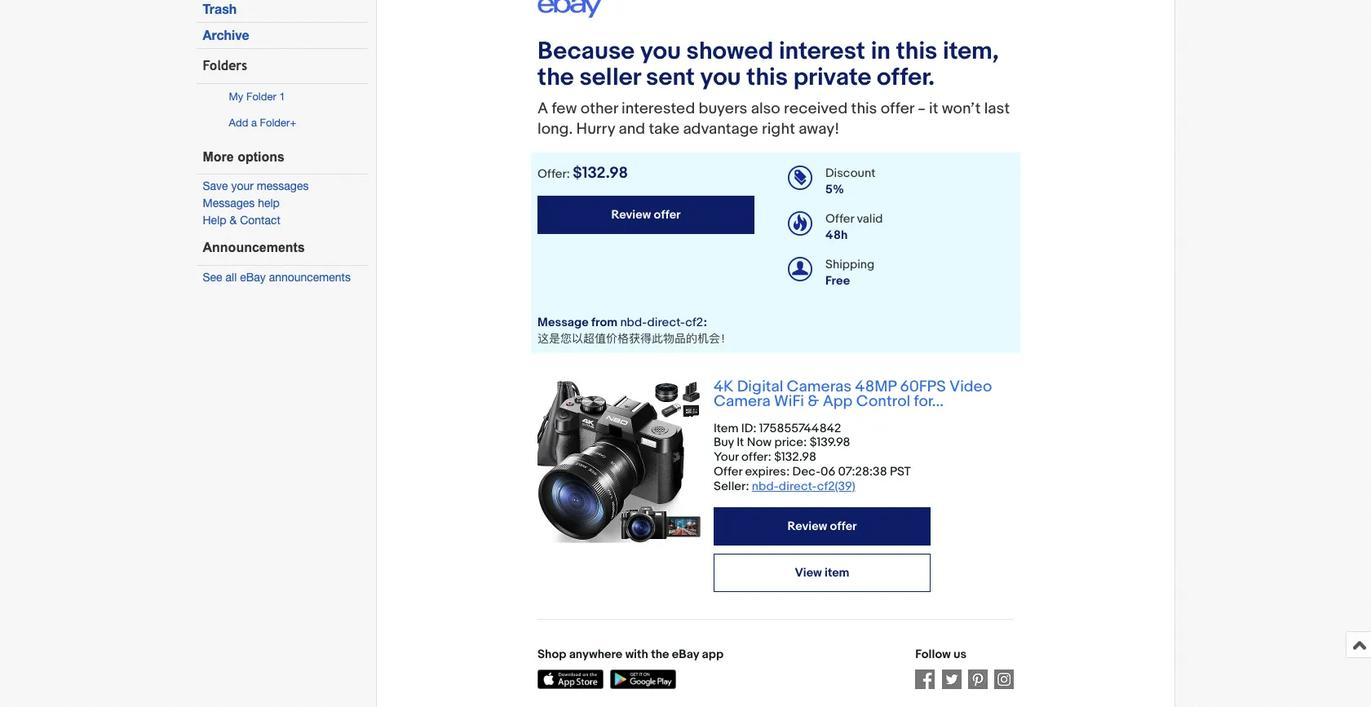 Task type: describe. For each thing, give the bounding box(es) containing it.
trash link
[[203, 1, 237, 17]]

help
[[258, 197, 280, 210]]

folders
[[203, 58, 247, 74]]

archive
[[203, 27, 249, 43]]

add a folder +
[[229, 117, 296, 129]]

your
[[231, 180, 254, 193]]

messages help link
[[203, 197, 280, 210]]

archive link
[[203, 27, 249, 43]]

contact
[[240, 214, 281, 227]]

my
[[229, 91, 243, 103]]

help
[[203, 214, 226, 227]]

my folder 1
[[229, 91, 285, 103]]



Task type: locate. For each thing, give the bounding box(es) containing it.
announcements
[[269, 271, 351, 284]]

messages
[[203, 197, 255, 210]]

1
[[279, 91, 285, 103]]

see all ebay announcements
[[203, 271, 351, 284]]

see all ebay announcements link
[[203, 271, 351, 284]]

1 vertical spatial folder
[[260, 117, 290, 129]]

ebay
[[240, 271, 266, 284]]

trash
[[203, 1, 237, 17]]

folder
[[246, 91, 276, 103], [260, 117, 290, 129]]

save your messages messages help help & contact
[[203, 180, 309, 227]]

more options
[[203, 150, 285, 164]]

0 vertical spatial folder
[[246, 91, 276, 103]]

folder left 1
[[246, 91, 276, 103]]

folder right a on the left top of the page
[[260, 117, 290, 129]]

help & contact link
[[203, 214, 281, 227]]

save your messages link
[[203, 180, 309, 193]]

save
[[203, 180, 228, 193]]

announcements
[[203, 241, 305, 254]]

add
[[229, 117, 248, 129]]

more
[[203, 150, 234, 164]]

all
[[226, 271, 237, 284]]

see
[[203, 271, 222, 284]]

my folder 1 link
[[229, 91, 285, 103]]

messages
[[257, 180, 309, 193]]

&
[[230, 214, 237, 227]]

+
[[290, 117, 296, 129]]

a
[[251, 117, 257, 129]]

options
[[238, 150, 285, 164]]



Task type: vqa. For each thing, say whether or not it's contained in the screenshot.
"Account" link
no



